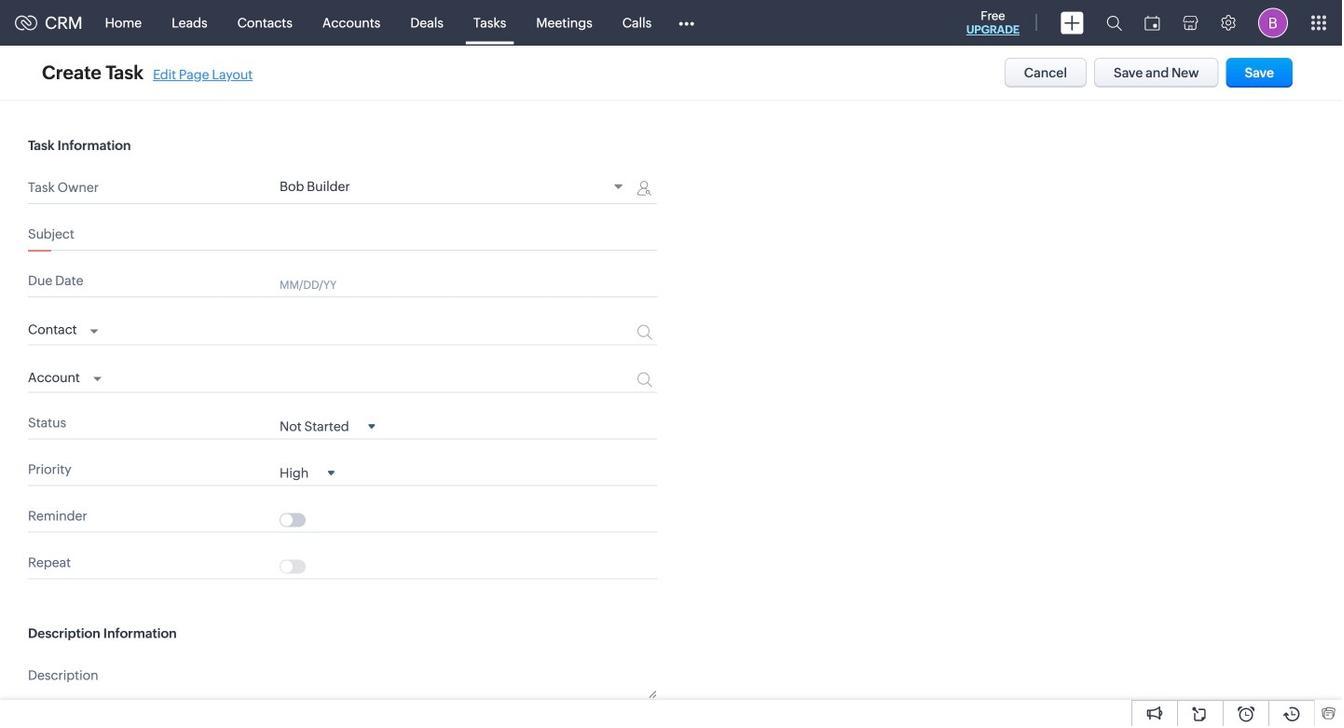 Task type: locate. For each thing, give the bounding box(es) containing it.
profile element
[[1248, 0, 1300, 45]]

search element
[[1096, 0, 1134, 46]]

None field
[[280, 179, 629, 197], [28, 317, 98, 340], [28, 365, 101, 388], [280, 418, 375, 434], [280, 465, 335, 481], [280, 179, 629, 197], [28, 317, 98, 340], [28, 365, 101, 388], [280, 418, 375, 434], [280, 465, 335, 481]]

profile image
[[1259, 8, 1289, 38]]

None text field
[[280, 664, 657, 699]]

mm/dd/yy text field
[[280, 277, 601, 292]]

logo image
[[15, 15, 37, 30]]

None button
[[1005, 58, 1087, 88], [1095, 58, 1219, 88], [1227, 58, 1293, 88], [1005, 58, 1087, 88], [1095, 58, 1219, 88], [1227, 58, 1293, 88]]



Task type: vqa. For each thing, say whether or not it's contained in the screenshot.
image
no



Task type: describe. For each thing, give the bounding box(es) containing it.
calendar image
[[1145, 15, 1161, 30]]

create menu image
[[1061, 12, 1084, 34]]

Other Modules field
[[667, 8, 707, 38]]

create menu element
[[1050, 0, 1096, 45]]

search image
[[1107, 15, 1123, 31]]



